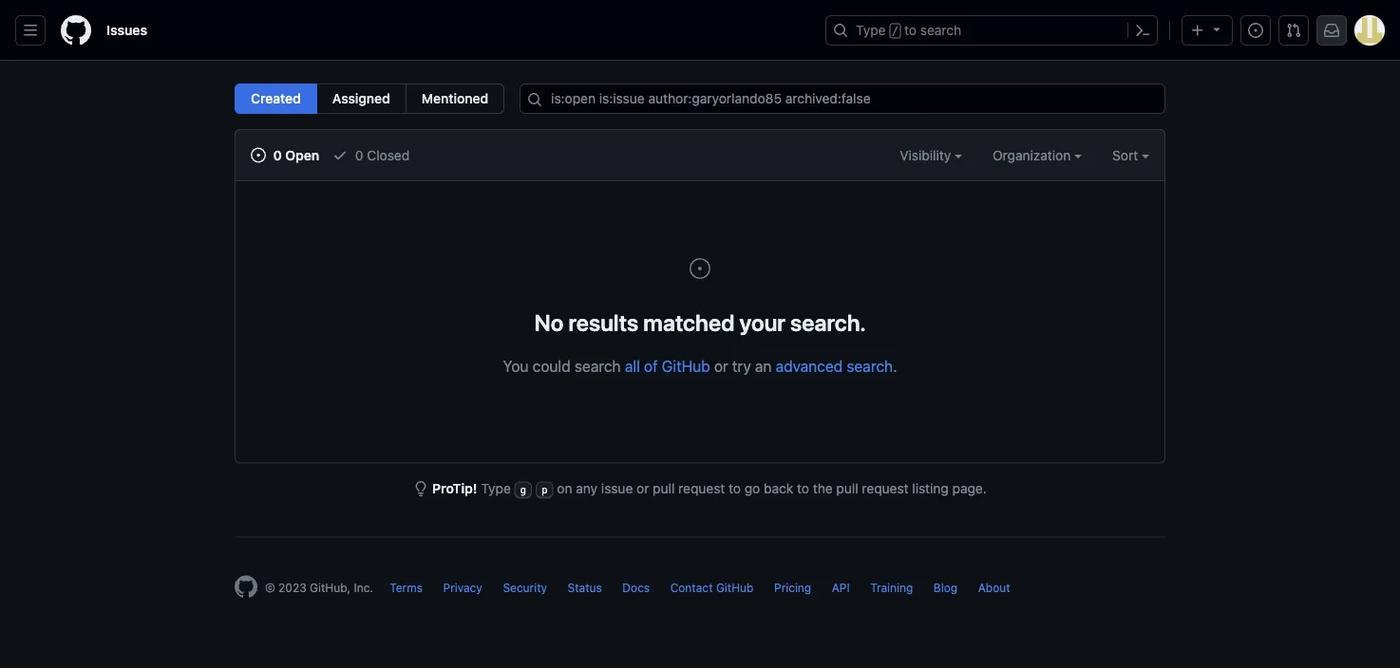 Task type: vqa. For each thing, say whether or not it's contained in the screenshot.
"Could"
yes



Task type: locate. For each thing, give the bounding box(es) containing it.
the
[[813, 481, 833, 497]]

1 vertical spatial or
[[637, 481, 649, 497]]

created
[[251, 91, 301, 106]]

1 horizontal spatial to
[[797, 481, 809, 497]]

0 horizontal spatial to
[[729, 481, 741, 497]]

0 horizontal spatial type
[[481, 481, 511, 497]]

0 closed link
[[333, 145, 410, 165]]

git pull request image
[[1286, 23, 1301, 38]]

security link
[[503, 582, 547, 595]]

search right /
[[920, 22, 962, 38]]

request left go
[[678, 481, 725, 497]]

to right /
[[904, 22, 917, 38]]

page.
[[952, 481, 987, 497]]

0 horizontal spatial request
[[678, 481, 725, 497]]

1 horizontal spatial type
[[856, 22, 886, 38]]

0 vertical spatial type
[[856, 22, 886, 38]]

search image
[[527, 92, 543, 107]]

sort
[[1112, 147, 1138, 163]]

contact github link
[[670, 582, 754, 595]]

© 2023 github, inc.
[[265, 582, 373, 595]]

search left all
[[575, 357, 621, 375]]

terms
[[390, 582, 423, 595]]

blog link
[[934, 582, 958, 595]]

0 vertical spatial homepage image
[[61, 15, 91, 46]]

command palette image
[[1135, 23, 1150, 38]]

1 horizontal spatial search
[[847, 357, 893, 375]]

type left /
[[856, 22, 886, 38]]

type left the g
[[481, 481, 511, 497]]

0 closed
[[352, 147, 410, 163]]

type
[[856, 22, 886, 38], [481, 481, 511, 497]]

0 horizontal spatial or
[[637, 481, 649, 497]]

github right of
[[662, 357, 710, 375]]

request
[[678, 481, 725, 497], [862, 481, 909, 497]]

0 open link
[[251, 145, 319, 165]]

0 for closed
[[355, 147, 363, 163]]

0 horizontal spatial issue opened image
[[689, 257, 712, 280]]

issue opened image
[[1248, 23, 1263, 38], [689, 257, 712, 280]]

0 horizontal spatial 0
[[273, 147, 282, 163]]

Search all issues text field
[[520, 84, 1166, 114]]

all
[[625, 357, 640, 375]]

1 0 from the left
[[273, 147, 282, 163]]

1 vertical spatial github
[[716, 582, 754, 595]]

protip!
[[432, 481, 477, 497]]

try
[[732, 357, 751, 375]]

1 horizontal spatial request
[[862, 481, 909, 497]]

search.
[[790, 309, 866, 336]]

github right contact
[[716, 582, 754, 595]]

pull right issue
[[653, 481, 675, 497]]

1 horizontal spatial homepage image
[[235, 576, 257, 599]]

issues element
[[235, 84, 505, 114]]

issue opened image up no results matched your search.
[[689, 257, 712, 280]]

0 horizontal spatial pull
[[653, 481, 675, 497]]

to left the
[[797, 481, 809, 497]]

protip! type g
[[432, 481, 526, 497]]

0
[[273, 147, 282, 163], [355, 147, 363, 163]]

any
[[576, 481, 598, 497]]

search
[[920, 22, 962, 38], [575, 357, 621, 375], [847, 357, 893, 375]]

homepage image left issues
[[61, 15, 91, 46]]

0 vertical spatial github
[[662, 357, 710, 375]]

sort button
[[1112, 145, 1149, 165]]

homepage image left the ©
[[235, 576, 257, 599]]

to
[[904, 22, 917, 38], [729, 481, 741, 497], [797, 481, 809, 497]]

issue opened image left git pull request icon
[[1248, 23, 1263, 38]]

contact github
[[670, 582, 754, 595]]

0 right check image
[[355, 147, 363, 163]]

privacy
[[443, 582, 482, 595]]

1 horizontal spatial issue opened image
[[1248, 23, 1263, 38]]

1 horizontal spatial or
[[714, 357, 728, 375]]

all of github link
[[625, 357, 710, 375]]

on
[[557, 481, 572, 497]]

1 horizontal spatial pull
[[836, 481, 858, 497]]

to left go
[[729, 481, 741, 497]]

request left listing
[[862, 481, 909, 497]]

triangle down image
[[1209, 21, 1224, 37]]

p
[[541, 484, 548, 496]]

github
[[662, 357, 710, 375], [716, 582, 754, 595]]

/
[[892, 25, 899, 38]]

you
[[503, 357, 529, 375]]

1 request from the left
[[678, 481, 725, 497]]

contact
[[670, 582, 713, 595]]

inc.
[[354, 582, 373, 595]]

or right issue
[[637, 481, 649, 497]]

1 vertical spatial type
[[481, 481, 511, 497]]

0 vertical spatial issue opened image
[[1248, 23, 1263, 38]]

pull
[[653, 481, 675, 497], [836, 481, 858, 497]]

p on any issue or pull request to go back to the pull request listing page.
[[541, 481, 987, 497]]

results
[[569, 309, 639, 336]]

github,
[[310, 582, 351, 595]]

1 horizontal spatial 0
[[355, 147, 363, 163]]

assigned link
[[316, 84, 406, 114]]

search down the search.
[[847, 357, 893, 375]]

pricing link
[[774, 582, 811, 595]]

an
[[755, 357, 772, 375]]

1 horizontal spatial github
[[716, 582, 754, 595]]

issue
[[601, 481, 633, 497]]

2 0 from the left
[[355, 147, 363, 163]]

0 right issue opened image
[[273, 147, 282, 163]]

go
[[745, 481, 760, 497]]

you could search all of github or try an advanced search .
[[503, 357, 897, 375]]

homepage image
[[61, 15, 91, 46], [235, 576, 257, 599]]

2023
[[278, 582, 307, 595]]

pull right the
[[836, 481, 858, 497]]

or left try
[[714, 357, 728, 375]]

1 pull from the left
[[653, 481, 675, 497]]

or
[[714, 357, 728, 375], [637, 481, 649, 497]]

status link
[[568, 582, 602, 595]]

light bulb image
[[413, 482, 429, 497]]



Task type: describe. For each thing, give the bounding box(es) containing it.
listing
[[912, 481, 949, 497]]

0 horizontal spatial search
[[575, 357, 621, 375]]

closed
[[367, 147, 410, 163]]

matched
[[643, 309, 735, 336]]

blog
[[934, 582, 958, 595]]

0 horizontal spatial github
[[662, 357, 710, 375]]

docs
[[623, 582, 650, 595]]

2 horizontal spatial to
[[904, 22, 917, 38]]

back
[[764, 481, 793, 497]]

could
[[533, 357, 571, 375]]

visibility button
[[900, 145, 962, 165]]

0 for open
[[273, 147, 282, 163]]

.
[[893, 357, 897, 375]]

privacy link
[[443, 582, 482, 595]]

1 vertical spatial issue opened image
[[689, 257, 712, 280]]

issue opened image
[[251, 148, 266, 163]]

organization button
[[993, 145, 1082, 165]]

notifications image
[[1324, 23, 1339, 38]]

mentioned
[[422, 91, 488, 106]]

Issues search field
[[520, 84, 1166, 114]]

check image
[[333, 148, 348, 163]]

of
[[644, 357, 658, 375]]

0 vertical spatial or
[[714, 357, 728, 375]]

advanced
[[776, 357, 843, 375]]

training link
[[870, 582, 913, 595]]

2 pull from the left
[[836, 481, 858, 497]]

2 request from the left
[[862, 481, 909, 497]]

docs link
[[623, 582, 650, 595]]

type / to search
[[856, 22, 962, 38]]

0 open
[[270, 147, 319, 163]]

g
[[520, 484, 526, 496]]

organization
[[993, 147, 1074, 163]]

terms link
[[390, 582, 423, 595]]

your
[[740, 309, 786, 336]]

api link
[[832, 582, 850, 595]]

no results matched your search.
[[534, 309, 866, 336]]

2 horizontal spatial search
[[920, 22, 962, 38]]

status
[[568, 582, 602, 595]]

about link
[[978, 582, 1010, 595]]

api
[[832, 582, 850, 595]]

advanced search link
[[776, 357, 893, 375]]

mentioned link
[[405, 84, 505, 114]]

pricing
[[774, 582, 811, 595]]

©
[[265, 582, 275, 595]]

open
[[285, 147, 319, 163]]

1 vertical spatial homepage image
[[235, 576, 257, 599]]

0 horizontal spatial homepage image
[[61, 15, 91, 46]]

issues
[[106, 22, 147, 38]]

assigned
[[332, 91, 390, 106]]

security
[[503, 582, 547, 595]]

training
[[870, 582, 913, 595]]

plus image
[[1190, 23, 1205, 38]]

about
[[978, 582, 1010, 595]]

no
[[534, 309, 564, 336]]

created link
[[235, 84, 317, 114]]

visibility
[[900, 147, 955, 163]]



